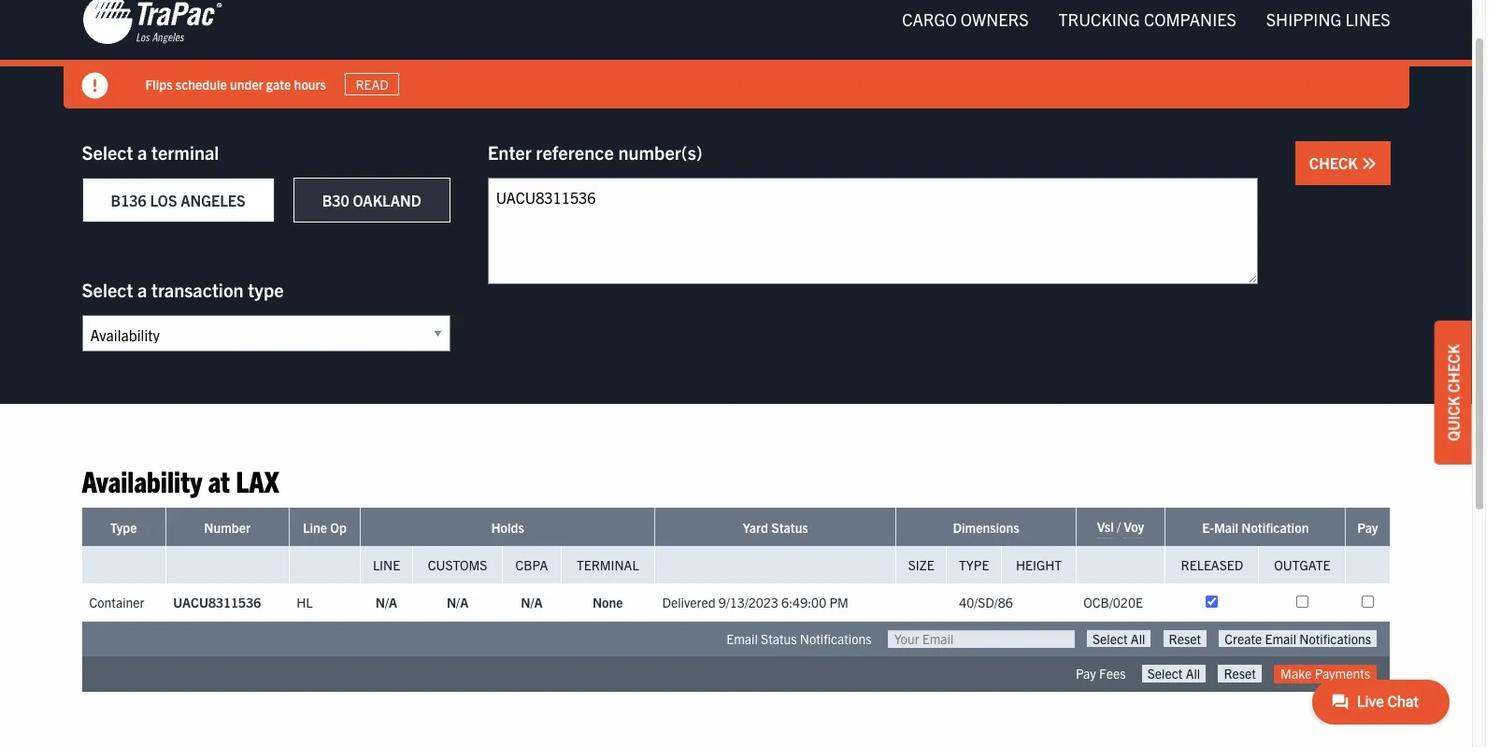 Task type: vqa. For each thing, say whether or not it's contained in the screenshot.
1st N/A from right
yes



Task type: locate. For each thing, give the bounding box(es) containing it.
customs
[[428, 557, 487, 574]]

pay
[[1358, 519, 1379, 536], [1076, 665, 1097, 682]]

0 horizontal spatial check
[[1310, 153, 1362, 172]]

0 vertical spatial select
[[82, 140, 133, 164]]

status right yard
[[772, 519, 809, 536]]

1 horizontal spatial check
[[1445, 344, 1463, 392]]

status
[[772, 519, 809, 536], [761, 631, 797, 647]]

1 vertical spatial status
[[761, 631, 797, 647]]

status right email
[[761, 631, 797, 647]]

1 vertical spatial type
[[959, 557, 990, 574]]

check
[[1310, 153, 1362, 172], [1445, 344, 1463, 392]]

yard
[[743, 519, 769, 536]]

select up b136
[[82, 140, 133, 164]]

delivered
[[663, 594, 716, 611]]

2 select from the top
[[82, 278, 133, 301]]

solid image
[[82, 73, 108, 99], [1362, 156, 1377, 171]]

0 vertical spatial line
[[303, 519, 327, 536]]

lax
[[236, 462, 279, 498]]

None button
[[1088, 631, 1151, 648], [1164, 631, 1207, 648], [1220, 631, 1377, 648], [1142, 665, 1206, 682], [1219, 665, 1262, 682], [1088, 631, 1151, 648], [1164, 631, 1207, 648], [1220, 631, 1377, 648], [1142, 665, 1206, 682], [1219, 665, 1262, 682]]

op
[[330, 519, 347, 536]]

a left transaction
[[137, 278, 147, 301]]

2 horizontal spatial n/a
[[521, 594, 543, 611]]

a
[[137, 140, 147, 164], [137, 278, 147, 301]]

terminal
[[151, 140, 219, 164]]

1 horizontal spatial pay
[[1358, 519, 1379, 536]]

dimensions
[[953, 519, 1020, 536]]

0 vertical spatial status
[[772, 519, 809, 536]]

/
[[1117, 518, 1121, 535]]

notifications
[[800, 631, 872, 647]]

b136 los angeles
[[111, 191, 246, 209]]

trucking companies link
[[1044, 1, 1252, 39]]

0 horizontal spatial type
[[110, 519, 137, 536]]

shipping lines link
[[1252, 1, 1406, 39]]

select a transaction type
[[82, 278, 284, 301]]

read link
[[345, 73, 400, 96]]

menu bar
[[888, 1, 1406, 39]]

outgate
[[1275, 557, 1331, 574]]

0 vertical spatial type
[[110, 519, 137, 536]]

line left customs
[[373, 557, 400, 574]]

owners
[[961, 8, 1029, 30]]

quick check link
[[1435, 320, 1473, 464]]

1 horizontal spatial n/a
[[447, 594, 469, 611]]

n/a down customs
[[447, 594, 469, 611]]

vsl
[[1098, 518, 1114, 535]]

cargo
[[902, 8, 957, 30]]

status for email
[[761, 631, 797, 647]]

email
[[727, 631, 758, 647]]

None checkbox
[[1297, 596, 1309, 608]]

a left terminal
[[137, 140, 147, 164]]

n/a
[[376, 594, 398, 611], [447, 594, 469, 611], [521, 594, 543, 611]]

2 a from the top
[[137, 278, 147, 301]]

type
[[248, 278, 284, 301]]

make payments
[[1281, 665, 1371, 682]]

n/a right hl
[[376, 594, 398, 611]]

banner containing cargo owners
[[0, 0, 1487, 108]]

0 vertical spatial solid image
[[82, 73, 108, 99]]

line
[[303, 519, 327, 536], [373, 557, 400, 574]]

Your Email email field
[[888, 631, 1075, 648]]

2 n/a from the left
[[447, 594, 469, 611]]

type down availability
[[110, 519, 137, 536]]

1 n/a from the left
[[376, 594, 398, 611]]

line left op
[[303, 519, 327, 536]]

pay left the "fees"
[[1076, 665, 1097, 682]]

a for transaction
[[137, 278, 147, 301]]

notification
[[1242, 519, 1309, 536]]

companies
[[1144, 8, 1237, 30]]

line op
[[303, 519, 347, 536]]

40/sd/86
[[960, 594, 1013, 611]]

1 vertical spatial a
[[137, 278, 147, 301]]

1 select from the top
[[82, 140, 133, 164]]

holds
[[491, 519, 524, 536]]

pay right notification
[[1358, 519, 1379, 536]]

1 vertical spatial line
[[373, 557, 400, 574]]

flips
[[145, 75, 173, 92]]

select left transaction
[[82, 278, 133, 301]]

delivered 9/13/2023 6:49:00 pm
[[663, 594, 849, 611]]

check inside button
[[1310, 153, 1362, 172]]

e-mail notification
[[1203, 519, 1309, 536]]

none
[[593, 594, 623, 611]]

e-
[[1203, 519, 1215, 536]]

0 vertical spatial a
[[137, 140, 147, 164]]

None checkbox
[[1207, 596, 1219, 608], [1362, 596, 1374, 608], [1207, 596, 1219, 608], [1362, 596, 1374, 608]]

6:49:00
[[782, 594, 827, 611]]

0 vertical spatial pay
[[1358, 519, 1379, 536]]

3 n/a from the left
[[521, 594, 543, 611]]

b30 oakland
[[322, 191, 421, 209]]

1 a from the top
[[137, 140, 147, 164]]

0 horizontal spatial n/a
[[376, 594, 398, 611]]

check button
[[1296, 141, 1391, 185]]

banner
[[0, 0, 1487, 108]]

0 horizontal spatial line
[[303, 519, 327, 536]]

1 vertical spatial solid image
[[1362, 156, 1377, 171]]

email status notifications
[[727, 631, 872, 647]]

enter
[[488, 140, 532, 164]]

shipping
[[1267, 8, 1342, 30]]

size
[[909, 557, 935, 574]]

type
[[110, 519, 137, 536], [959, 557, 990, 574]]

select
[[82, 140, 133, 164], [82, 278, 133, 301]]

container
[[89, 594, 144, 611]]

flips schedule under gate hours
[[145, 75, 326, 92]]

1 vertical spatial select
[[82, 278, 133, 301]]

1 horizontal spatial solid image
[[1362, 156, 1377, 171]]

trucking companies
[[1059, 8, 1237, 30]]

0 horizontal spatial pay
[[1076, 665, 1097, 682]]

type down dimensions
[[959, 557, 990, 574]]

make
[[1281, 665, 1312, 682]]

menu bar containing cargo owners
[[888, 1, 1406, 39]]

1 vertical spatial pay
[[1076, 665, 1097, 682]]

quick check
[[1445, 344, 1463, 441]]

n/a down cbpa
[[521, 594, 543, 611]]

shipping lines
[[1267, 8, 1391, 30]]

select for select a terminal
[[82, 140, 133, 164]]

yard status
[[743, 519, 809, 536]]

line for line op
[[303, 519, 327, 536]]

1 horizontal spatial line
[[373, 557, 400, 574]]

enter reference number(s)
[[488, 140, 703, 164]]

0 vertical spatial check
[[1310, 153, 1362, 172]]



Task type: describe. For each thing, give the bounding box(es) containing it.
fees
[[1100, 665, 1126, 682]]

at
[[208, 462, 230, 498]]

read
[[356, 76, 389, 93]]

1 vertical spatial check
[[1445, 344, 1463, 392]]

hl
[[297, 594, 313, 611]]

quick
[[1445, 396, 1463, 441]]

uacu8311536
[[173, 594, 261, 611]]

terminal
[[577, 557, 639, 574]]

Enter reference number(s) text field
[[488, 178, 1258, 284]]

reference
[[536, 140, 614, 164]]

a for terminal
[[137, 140, 147, 164]]

pay fees
[[1076, 665, 1126, 682]]

los angeles image
[[82, 0, 222, 46]]

trucking
[[1059, 8, 1141, 30]]

pay for pay fees
[[1076, 665, 1097, 682]]

hours
[[294, 75, 326, 92]]

released
[[1182, 557, 1244, 574]]

oakland
[[353, 191, 421, 209]]

cargo owners link
[[888, 1, 1044, 39]]

line for line
[[373, 557, 400, 574]]

height
[[1016, 557, 1062, 574]]

b30
[[322, 191, 349, 209]]

vsl / voy
[[1098, 518, 1145, 535]]

ocb/020e
[[1084, 594, 1144, 611]]

9/13/2023
[[719, 594, 779, 611]]

transaction
[[151, 278, 244, 301]]

0 horizontal spatial solid image
[[82, 73, 108, 99]]

b136
[[111, 191, 147, 209]]

under
[[230, 75, 263, 92]]

pay for pay
[[1358, 519, 1379, 536]]

cbpa
[[516, 557, 548, 574]]

select for select a transaction type
[[82, 278, 133, 301]]

pm
[[830, 594, 849, 611]]

select a terminal
[[82, 140, 219, 164]]

solid image inside check button
[[1362, 156, 1377, 171]]

status for yard
[[772, 519, 809, 536]]

mail
[[1215, 519, 1239, 536]]

availability
[[82, 462, 202, 498]]

1 horizontal spatial type
[[959, 557, 990, 574]]

make payments link
[[1275, 665, 1377, 683]]

voy
[[1124, 518, 1145, 535]]

payments
[[1315, 665, 1371, 682]]

number
[[204, 519, 251, 536]]

gate
[[266, 75, 291, 92]]

lines
[[1346, 8, 1391, 30]]

angeles
[[181, 191, 246, 209]]

schedule
[[176, 75, 227, 92]]

availability at lax
[[82, 462, 279, 498]]

los
[[150, 191, 177, 209]]

number(s)
[[618, 140, 703, 164]]

cargo owners
[[902, 8, 1029, 30]]



